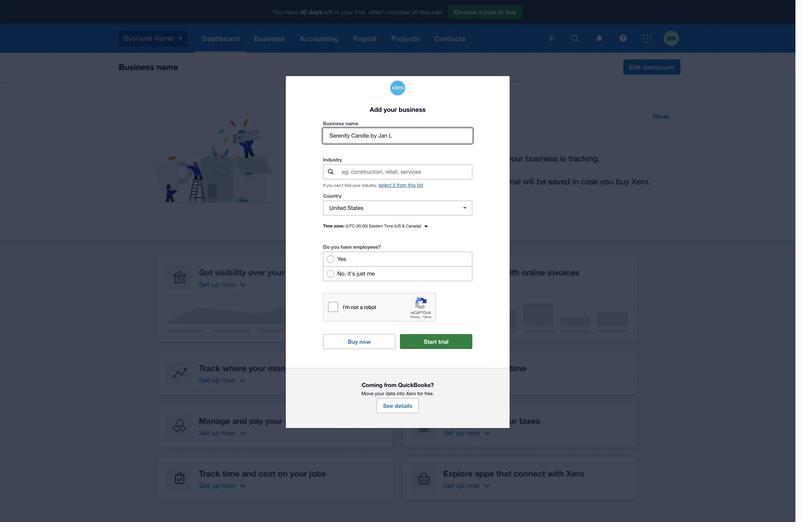 Task type: describe. For each thing, give the bounding box(es) containing it.
business name
[[323, 121, 358, 126]]

Industry field
[[341, 165, 472, 179]]

quickbooks?
[[398, 382, 434, 389]]

Business name field
[[324, 129, 472, 143]]

0 horizontal spatial time
[[323, 224, 333, 228]]

business
[[323, 121, 344, 126]]

start trial
[[424, 339, 449, 345]]

me
[[367, 271, 375, 277]]

0 vertical spatial your
[[384, 105, 397, 113]]

details
[[395, 403, 413, 409]]

buy
[[348, 339, 358, 345]]

canada)
[[406, 224, 421, 228]]

buy now
[[348, 339, 371, 345]]

coming
[[362, 382, 383, 389]]

this
[[408, 182, 416, 188]]

from inside coming from quickbooks? move your data into xero for free.
[[384, 382, 397, 389]]

do you have employees? group
[[323, 252, 473, 281]]

xero
[[406, 391, 416, 397]]

find
[[345, 183, 352, 188]]

yes
[[337, 256, 346, 262]]

do you have employees?
[[323, 244, 381, 250]]

select
[[379, 182, 392, 188]]

business
[[399, 105, 426, 113]]

eastern
[[369, 224, 383, 228]]

it's
[[348, 271, 355, 277]]

list
[[417, 182, 423, 188]]

add
[[370, 105, 382, 113]]

add your business
[[370, 105, 426, 113]]

you for can't
[[327, 183, 333, 188]]

search icon image
[[328, 169, 334, 175]]

if you can't find your industry, select it from this list
[[323, 182, 423, 188]]

xero image
[[390, 81, 405, 96]]

start
[[424, 339, 437, 345]]



Task type: vqa. For each thing, say whether or not it's contained in the screenshot.
Add date for 72.70
no



Task type: locate. For each thing, give the bounding box(es) containing it.
time zone: (utc-05:00) eastern time (us & canada)
[[323, 224, 421, 228]]

your left data at the left of the page
[[375, 391, 385, 397]]

you
[[327, 183, 333, 188], [331, 244, 340, 250]]

no,
[[337, 271, 346, 277]]

now
[[360, 339, 371, 345]]

you for have
[[331, 244, 340, 250]]

from right it
[[397, 182, 407, 188]]

industry,
[[362, 183, 377, 188]]

your inside coming from quickbooks? move your data into xero for free.
[[375, 391, 385, 397]]

&
[[402, 224, 405, 228]]

you right do
[[331, 244, 340, 250]]

see details button
[[377, 399, 419, 414]]

select it from this list button
[[379, 182, 423, 188]]

data
[[386, 391, 395, 397]]

no, it's just me
[[337, 271, 375, 277]]

1 horizontal spatial from
[[397, 182, 407, 188]]

it
[[393, 182, 395, 188]]

trial
[[438, 339, 449, 345]]

(us
[[394, 224, 401, 228]]

have
[[341, 244, 352, 250]]

0 horizontal spatial from
[[384, 382, 397, 389]]

2 vertical spatial your
[[375, 391, 385, 397]]

industry
[[323, 157, 342, 163]]

time left the (us at the top
[[384, 224, 393, 228]]

see details
[[383, 403, 413, 409]]

buy now button
[[323, 334, 396, 349]]

just
[[357, 271, 366, 277]]

coming from quickbooks? move your data into xero for free.
[[362, 382, 434, 397]]

your
[[384, 105, 397, 113], [353, 183, 361, 188], [375, 391, 385, 397]]

do
[[323, 244, 330, 250]]

country
[[323, 193, 342, 199]]

Country field
[[324, 201, 455, 215]]

1 horizontal spatial time
[[384, 224, 393, 228]]

clear image
[[458, 201, 473, 216]]

your inside if you can't find your industry, select it from this list
[[353, 183, 361, 188]]

name
[[346, 121, 358, 126]]

from up data at the left of the page
[[384, 382, 397, 389]]

if
[[323, 183, 326, 188]]

you inside if you can't find your industry, select it from this list
[[327, 183, 333, 188]]

see
[[383, 403, 393, 409]]

your for quickbooks?
[[375, 391, 385, 397]]

0 vertical spatial from
[[397, 182, 407, 188]]

employees?
[[353, 244, 381, 250]]

from
[[397, 182, 407, 188], [384, 382, 397, 389]]

you right if
[[327, 183, 333, 188]]

your for can't
[[353, 183, 361, 188]]

0 vertical spatial you
[[327, 183, 333, 188]]

1 vertical spatial from
[[384, 382, 397, 389]]

your right add
[[384, 105, 397, 113]]

1 vertical spatial your
[[353, 183, 361, 188]]

move
[[362, 391, 374, 397]]

zone:
[[334, 224, 345, 228]]

your right find
[[353, 183, 361, 188]]

start trial button
[[400, 334, 473, 349]]

05:00)
[[357, 224, 368, 228]]

free.
[[425, 391, 434, 397]]

into
[[397, 391, 405, 397]]

for
[[417, 391, 423, 397]]

time inside time zone: (utc-05:00) eastern time (us & canada)
[[384, 224, 393, 228]]

time left the zone:
[[323, 224, 333, 228]]

1 vertical spatial you
[[331, 244, 340, 250]]

can't
[[334, 183, 344, 188]]

(utc-
[[346, 224, 357, 228]]

time
[[323, 224, 333, 228], [384, 224, 393, 228]]



